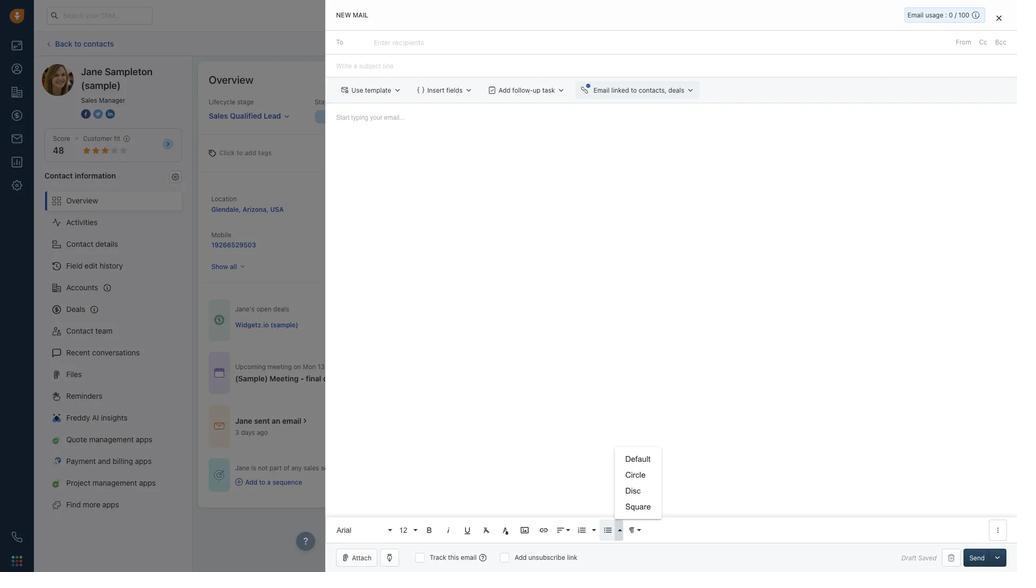 Task type: vqa. For each thing, say whether or not it's contained in the screenshot.
types
no



Task type: locate. For each thing, give the bounding box(es) containing it.
contact down 48
[[45, 171, 73, 180]]

2023
[[341, 363, 357, 370], [441, 363, 456, 370]]

jane inside jane sampleton (sample)
[[81, 66, 102, 77]]

linked
[[611, 86, 629, 94]]

0 horizontal spatial sales
[[81, 96, 97, 104]]

1 horizontal spatial deal
[[946, 40, 959, 47]]

apps down payment and billing apps at the bottom
[[139, 479, 156, 487]]

close image
[[997, 15, 1002, 21]]

qualified
[[230, 111, 262, 120]]

0 vertical spatial email
[[282, 416, 301, 425]]

1 nov, from the left
[[326, 363, 340, 370]]

container_wx8msf4aqz5i3rn1 image left the 3
[[214, 421, 225, 432]]

send
[[970, 554, 985, 562]]

nov, right 15
[[426, 363, 439, 370]]

deal inside button
[[946, 40, 959, 47]]

saved
[[918, 554, 937, 562]]

jane's open deals
[[235, 306, 289, 313]]

1 horizontal spatial deals
[[668, 86, 684, 94]]

facebook circled image
[[81, 108, 91, 119]]

project management apps
[[66, 479, 156, 487]]

1 horizontal spatial 2023
[[441, 363, 456, 370]]

quote management apps
[[66, 435, 153, 444]]

2 vertical spatial jane
[[235, 464, 250, 472]]

a
[[267, 478, 271, 486]]

email
[[908, 11, 924, 19], [594, 86, 610, 94]]

to left add
[[237, 149, 243, 157]]

1 container_wx8msf4aqz5i3rn1 image from the top
[[214, 315, 225, 325]]

add to a sequence
[[245, 478, 302, 486]]

deals right open
[[273, 306, 289, 313]]

0 horizontal spatial 2023
[[341, 363, 357, 370]]

insert image (⌘p) image
[[520, 526, 529, 535]]

insights
[[101, 414, 128, 422]]

overview up lifecycle stage
[[209, 73, 253, 86]]

container_wx8msf4aqz5i3rn1 image for jane is not part of any sales sequence.
[[214, 470, 225, 480]]

1 vertical spatial (sample)
[[271, 321, 298, 329]]

(sample) down open
[[271, 321, 298, 329]]

-
[[301, 374, 304, 383]]

add left from
[[933, 40, 945, 47]]

(sample) up sales manager
[[81, 79, 121, 91]]

to
[[336, 38, 343, 46]]

1 horizontal spatial overview
[[209, 73, 253, 86]]

insert link (⌘k) image
[[539, 526, 549, 535]]

2 container_wx8msf4aqz5i3rn1 image from the top
[[214, 470, 225, 480]]

2 vertical spatial container_wx8msf4aqz5i3rn1 image
[[235, 478, 243, 486]]

100
[[959, 11, 970, 19]]

1 horizontal spatial email
[[461, 554, 477, 561]]

nov, right 13
[[326, 363, 340, 370]]

insert
[[427, 86, 444, 94]]

add for add unsubscribe link
[[515, 554, 527, 561]]

default link
[[615, 451, 662, 467]]

to left 'wed'
[[394, 363, 400, 370]]

add left "follow-"
[[499, 86, 510, 94]]

deals
[[66, 305, 85, 314]]

new left mail
[[336, 11, 351, 19]]

1 vertical spatial container_wx8msf4aqz5i3rn1 image
[[214, 421, 225, 432]]

clear formatting image
[[482, 526, 491, 535]]

overview
[[969, 76, 995, 83]]

jane
[[81, 66, 102, 77], [235, 416, 252, 425], [235, 464, 250, 472]]

sales down lifecycle
[[209, 111, 228, 120]]

apps for project management apps
[[139, 479, 156, 487]]

jane inside jane sent an email 3 days ago
[[235, 416, 252, 425]]

add for add to a sequence
[[245, 478, 258, 486]]

new mail
[[336, 11, 368, 19]]

click to add tags
[[219, 149, 272, 157]]

0 vertical spatial deals
[[668, 86, 684, 94]]

draft
[[902, 554, 917, 562]]

open
[[257, 306, 271, 313]]

to inside upcoming meeting on mon 13 nov, 2023 from 23:30 to wed 15 nov, 2023 at 00:00 (sample) meeting - final discussion about the deal
[[394, 363, 400, 370]]

use
[[351, 86, 363, 94]]

container_wx8msf4aqz5i3rn1 image
[[214, 315, 225, 325], [214, 470, 225, 480]]

0 vertical spatial (sample)
[[81, 79, 121, 91]]

0 horizontal spatial email
[[594, 86, 610, 94]]

mail
[[353, 11, 368, 19]]

0 vertical spatial email
[[908, 11, 924, 19]]

(sample) inside jane sampleton (sample)
[[81, 79, 121, 91]]

mng settings image
[[172, 173, 179, 181]]

0 horizontal spatial deal
[[399, 374, 414, 383]]

fit
[[114, 135, 120, 142]]

add unsubscribe link
[[515, 554, 577, 561]]

apps up payment and billing apps at the bottom
[[136, 435, 153, 444]]

1 vertical spatial management
[[92, 479, 137, 487]]

show
[[211, 263, 228, 270]]

widgetz.io (sample)
[[235, 321, 298, 329]]

to left a
[[259, 478, 265, 486]]

Search your CRM... text field
[[47, 7, 153, 25]]

container_wx8msf4aqz5i3rn1 image left upcoming
[[214, 368, 225, 378]]

italic (⌘i) image
[[444, 526, 453, 535]]

1 vertical spatial overview
[[66, 196, 98, 205]]

12 button
[[395, 520, 419, 541]]

lead
[[264, 111, 281, 120]]

0 horizontal spatial overview
[[66, 196, 98, 205]]

click
[[219, 149, 235, 157]]

email right an
[[282, 416, 301, 425]]

sales qualified lead
[[209, 111, 281, 120]]

deal down the 0
[[946, 40, 959, 47]]

1 vertical spatial jane
[[235, 416, 252, 425]]

0 vertical spatial contact
[[45, 171, 73, 180]]

deals inside button
[[668, 86, 684, 94]]

1 horizontal spatial sales
[[209, 111, 228, 120]]

sampleton
[[105, 66, 153, 77]]

contact up recent
[[66, 327, 93, 335]]

1 vertical spatial contact
[[66, 240, 93, 249]]

1 vertical spatial email
[[594, 86, 610, 94]]

(sample)
[[235, 374, 268, 383]]

project
[[66, 479, 90, 487]]

0 vertical spatial new
[[336, 11, 351, 19]]

1 horizontal spatial email
[[908, 11, 924, 19]]

deal inside upcoming meeting on mon 13 nov, 2023 from 23:30 to wed 15 nov, 2023 at 00:00 (sample) meeting - final discussion about the deal
[[399, 374, 414, 383]]

application
[[326, 103, 1017, 543]]

0 horizontal spatial deals
[[273, 306, 289, 313]]

to for back to contacts
[[74, 39, 81, 48]]

container_wx8msf4aqz5i3rn1 image left widgetz.io
[[214, 315, 225, 325]]

track
[[430, 554, 446, 561]]

add for add deal
[[933, 40, 945, 47]]

0 horizontal spatial nov,
[[326, 363, 340, 370]]

0 vertical spatial jane
[[81, 66, 102, 77]]

2 vertical spatial contact
[[66, 327, 93, 335]]

deal down 'wed'
[[399, 374, 414, 383]]

new down template
[[368, 113, 382, 121]]

jane for jane sent an email 3 days ago
[[235, 416, 252, 425]]

edit
[[85, 261, 98, 270]]

12
[[399, 526, 407, 534]]

2023 left at
[[441, 363, 456, 370]]

0 horizontal spatial email
[[282, 416, 301, 425]]

draft saved
[[902, 554, 937, 562]]

00:00
[[466, 363, 484, 370]]

this
[[448, 554, 459, 561]]

sales for sales qualified lead
[[209, 111, 228, 120]]

email inside jane sent an email 3 days ago
[[282, 416, 301, 425]]

dialog
[[326, 0, 1017, 572]]

sales qualified lead link
[[209, 107, 290, 122]]

deals right the contacts,
[[668, 86, 684, 94]]

days
[[241, 429, 255, 436]]

jane for jane is not part of any sales sequence.
[[235, 464, 250, 472]]

0 vertical spatial deal
[[946, 40, 959, 47]]

email image
[[912, 11, 920, 20]]

history
[[100, 261, 123, 270]]

contact for contact details
[[66, 240, 93, 249]]

jane up days
[[235, 416, 252, 425]]

to right linked
[[631, 86, 637, 94]]

container_wx8msf4aqz5i3rn1 image for jane's open deals
[[214, 315, 225, 325]]

contact for contact information
[[45, 171, 73, 180]]

48
[[53, 146, 64, 156]]

contacts,
[[639, 86, 667, 94]]

0 vertical spatial overview
[[209, 73, 253, 86]]

mobile 19266529503
[[211, 231, 256, 249]]

and
[[98, 457, 111, 466]]

jane left is
[[235, 464, 250, 472]]

recent
[[66, 348, 90, 357]]

ai
[[92, 414, 99, 422]]

discussion
[[323, 374, 361, 383]]

23:30
[[375, 363, 392, 370]]

1 horizontal spatial (sample)
[[271, 321, 298, 329]]

new for new mail
[[336, 11, 351, 19]]

0 vertical spatial sales
[[81, 96, 97, 104]]

1 horizontal spatial nov,
[[426, 363, 439, 370]]

add inside button
[[933, 40, 945, 47]]

add deal
[[933, 40, 959, 47]]

1 vertical spatial container_wx8msf4aqz5i3rn1 image
[[214, 470, 225, 480]]

tags
[[258, 149, 272, 157]]

0 vertical spatial management
[[89, 435, 134, 444]]

3
[[235, 429, 239, 436]]

contact
[[45, 171, 73, 180], [66, 240, 93, 249], [66, 327, 93, 335]]

0 horizontal spatial (sample)
[[81, 79, 121, 91]]

back to contacts link
[[45, 35, 114, 52]]

files
[[66, 370, 82, 379]]

sent
[[254, 416, 270, 425]]

1 vertical spatial email
[[461, 554, 477, 561]]

email inside button
[[594, 86, 610, 94]]

1 vertical spatial deal
[[399, 374, 414, 383]]

container_wx8msf4aqz5i3rn1 image
[[214, 368, 225, 378], [214, 421, 225, 432], [235, 478, 243, 486]]

on
[[294, 363, 301, 370]]

(sample)
[[81, 79, 121, 91], [271, 321, 298, 329]]

information
[[75, 171, 116, 180]]

management up payment and billing apps at the bottom
[[89, 435, 134, 444]]

score 48
[[53, 135, 70, 156]]

to for add to a sequence
[[259, 478, 265, 486]]

overview up activities at the left of page
[[66, 196, 98, 205]]

email right this
[[461, 554, 477, 561]]

apps right more on the bottom left
[[102, 500, 119, 509]]

lifecycle
[[209, 98, 235, 106]]

container_wx8msf4aqz5i3rn1 image left is
[[214, 470, 225, 480]]

new inside dialog
[[336, 11, 351, 19]]

upcoming
[[235, 363, 266, 370]]

13
[[318, 363, 325, 370]]

disc
[[625, 487, 641, 495]]

apps for quote management apps
[[136, 435, 153, 444]]

sales for sales manager
[[81, 96, 97, 104]]

email left linked
[[594, 86, 610, 94]]

contact down activities at the left of page
[[66, 240, 93, 249]]

(sample) inside the widgetz.io (sample) link
[[271, 321, 298, 329]]

sales up facebook circled image
[[81, 96, 97, 104]]

bcc
[[995, 38, 1007, 46]]

back
[[55, 39, 72, 48]]

0 vertical spatial container_wx8msf4aqz5i3rn1 image
[[214, 315, 225, 325]]

add down is
[[245, 478, 258, 486]]

add left unsubscribe
[[515, 554, 527, 561]]

2023 up the discussion
[[341, 363, 357, 370]]

email left usage
[[908, 11, 924, 19]]

0 vertical spatial container_wx8msf4aqz5i3rn1 image
[[214, 368, 225, 378]]

0 horizontal spatial new
[[336, 11, 351, 19]]

to right back in the left top of the page
[[74, 39, 81, 48]]

twitter circled image
[[93, 108, 103, 119]]

jane sent an email 3 days ago
[[235, 416, 301, 436]]

email usage : 0 / 100
[[908, 11, 970, 19]]

field edit history
[[66, 261, 123, 270]]

management down payment and billing apps at the bottom
[[92, 479, 137, 487]]

2 nov, from the left
[[426, 363, 439, 370]]

container_wx8msf4aqz5i3rn1 image for (sample) meeting - final discussion about the deal
[[214, 368, 225, 378]]

1 vertical spatial new
[[368, 113, 382, 121]]

sales
[[81, 96, 97, 104], [209, 111, 228, 120]]

linkedin circled image
[[105, 108, 115, 119]]

contact details
[[66, 240, 118, 249]]

1 horizontal spatial new
[[368, 113, 382, 121]]

jane down contacts
[[81, 66, 102, 77]]

1 vertical spatial sales
[[209, 111, 228, 120]]

container_wx8msf4aqz5i3rn1 image left a
[[235, 478, 243, 486]]

reminders
[[66, 392, 103, 401]]



Task type: describe. For each thing, give the bounding box(es) containing it.
up
[[533, 86, 540, 94]]

management for quote
[[89, 435, 134, 444]]

status
[[315, 98, 334, 106]]

customize overview button
[[920, 72, 1001, 87]]

mon
[[303, 363, 316, 370]]

track this email
[[430, 554, 477, 561]]

part
[[270, 464, 282, 472]]

sales manager
[[81, 96, 125, 104]]

email for email usage : 0 / 100
[[908, 11, 924, 19]]

all
[[230, 263, 237, 270]]

2 2023 from the left
[[441, 363, 456, 370]]

attach button
[[336, 549, 377, 567]]

widgetz.io
[[235, 321, 269, 329]]

customize
[[935, 76, 967, 83]]

square link
[[615, 499, 662, 515]]

sales
[[304, 464, 319, 472]]

freddy
[[66, 414, 90, 422]]

disc link
[[615, 483, 662, 499]]

add for add follow-up task
[[499, 86, 510, 94]]

Write a subject line text field
[[326, 55, 1017, 77]]

activities
[[66, 218, 97, 227]]

team
[[95, 327, 113, 335]]

widgetz.io (sample) link
[[235, 320, 298, 329]]

about
[[363, 374, 384, 383]]

glendale, arizona, usa link
[[211, 206, 284, 213]]

19266529503
[[211, 241, 256, 249]]

cc
[[979, 38, 987, 46]]

final
[[306, 374, 321, 383]]

location glendale, arizona, usa
[[211, 195, 284, 213]]

insert fields button
[[412, 81, 478, 99]]

jane for jane sampleton (sample)
[[81, 66, 102, 77]]

underline (⌘u) image
[[463, 526, 472, 535]]

1 2023 from the left
[[341, 363, 357, 370]]

email for email linked to contacts, deals
[[594, 86, 610, 94]]

arial button
[[333, 520, 393, 541]]

Enter recipients text field
[[374, 34, 426, 51]]

fields
[[446, 86, 463, 94]]

0
[[949, 11, 953, 19]]

application containing default
[[326, 103, 1017, 543]]

manager
[[99, 96, 125, 104]]

text color image
[[501, 526, 510, 535]]

email inside dialog
[[461, 554, 477, 561]]

contact for contact team
[[66, 327, 93, 335]]

mobile
[[211, 231, 231, 239]]

unordered list image
[[603, 526, 613, 535]]

to for click to add tags
[[237, 149, 243, 157]]

15
[[417, 363, 424, 370]]

location
[[211, 195, 237, 202]]

1 vertical spatial deals
[[273, 306, 289, 313]]

container_wx8msf4aqz5i3rn1 image inside add to a sequence link
[[235, 478, 243, 486]]

quote
[[66, 435, 87, 444]]

insert fields
[[427, 86, 463, 94]]

freddy ai insights
[[66, 414, 128, 422]]

recent conversations
[[66, 348, 140, 357]]

square
[[625, 503, 651, 511]]

add follow-up task
[[499, 86, 555, 94]]

arizona,
[[243, 206, 268, 213]]

dialog containing default
[[326, 0, 1017, 572]]

accounts
[[66, 283, 98, 292]]

find more apps
[[66, 500, 119, 509]]

jane is not part of any sales sequence.
[[235, 464, 352, 472]]

container_wx8msf4aqz5i3rn1 image for 3 days ago
[[214, 421, 225, 432]]

wed
[[402, 363, 415, 370]]

freshworks switcher image
[[12, 556, 22, 567]]

score
[[53, 135, 70, 142]]

usage
[[926, 11, 944, 19]]

is
[[251, 464, 256, 472]]

an
[[272, 416, 280, 425]]

send button
[[964, 549, 991, 567]]

19266529503 link
[[211, 241, 256, 249]]

details
[[95, 240, 118, 249]]

back to contacts
[[55, 39, 114, 48]]

link
[[567, 554, 577, 561]]

contact team
[[66, 327, 113, 335]]

find
[[66, 500, 81, 509]]

from
[[359, 363, 373, 370]]

phone image
[[12, 532, 22, 543]]

circle link
[[615, 467, 662, 483]]

billing
[[113, 457, 133, 466]]

not
[[258, 464, 268, 472]]

sequence.
[[321, 464, 352, 472]]

lifecycle stage
[[209, 98, 254, 106]]

payment
[[66, 457, 96, 466]]

new for new
[[368, 113, 382, 121]]

to inside button
[[631, 86, 637, 94]]

arial
[[337, 526, 351, 534]]

/
[[955, 11, 957, 19]]

ago
[[257, 429, 268, 436]]

jane's
[[235, 306, 255, 313]]

field
[[66, 261, 83, 270]]

circle
[[625, 471, 646, 479]]

default
[[625, 455, 651, 464]]

add deal button
[[917, 35, 964, 53]]

more
[[83, 500, 100, 509]]

management for project
[[92, 479, 137, 487]]

unsubscribe
[[529, 554, 565, 561]]

contact information
[[45, 171, 116, 180]]

apps right billing
[[135, 457, 152, 466]]

conversations
[[92, 348, 140, 357]]

phone element
[[6, 527, 28, 548]]

apps for find more apps
[[102, 500, 119, 509]]



